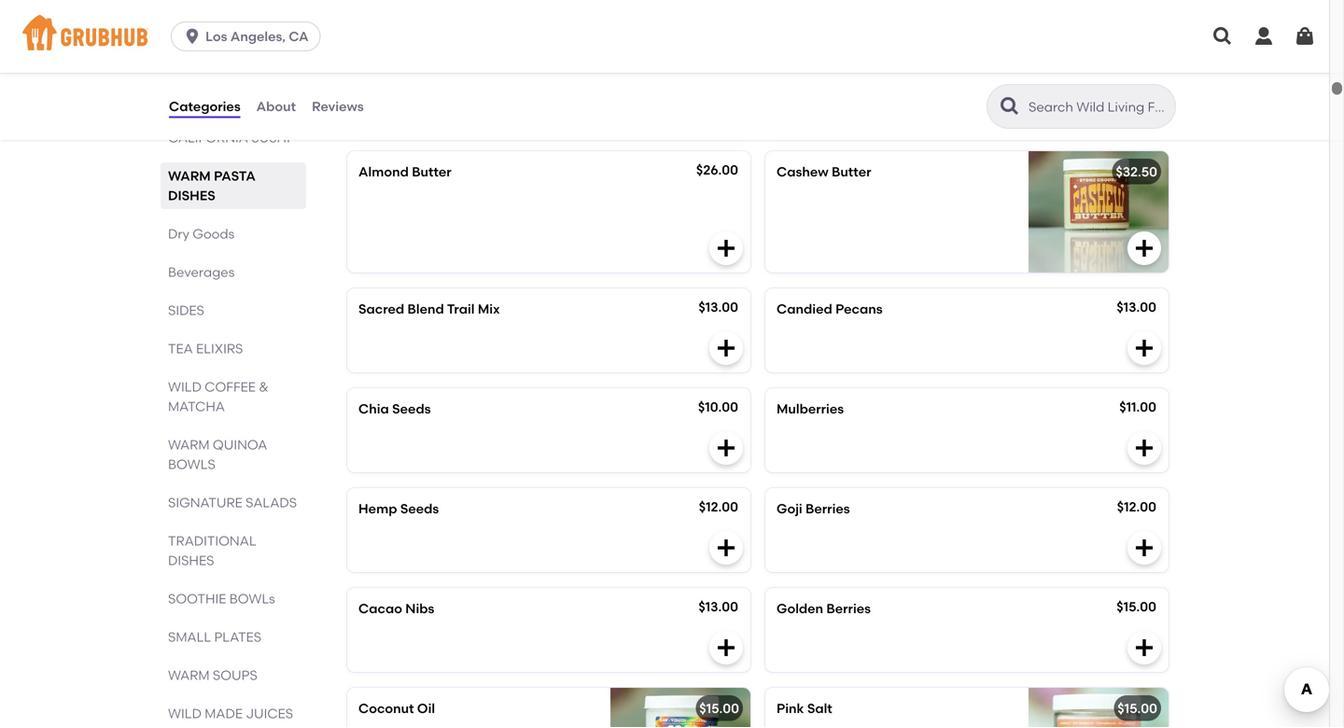Task type: vqa. For each thing, say whether or not it's contained in the screenshot.
& within the WILD COFFEE & MATCHA
yes



Task type: locate. For each thing, give the bounding box(es) containing it.
reviews button
[[311, 73, 365, 140]]

1 vertical spatial seeds
[[400, 501, 439, 517]]

plates
[[214, 629, 261, 645]]

wild up 'matcha'
[[168, 379, 202, 395]]

bowls
[[229, 591, 275, 607]]

svg image
[[1133, 100, 1156, 122], [715, 237, 737, 260], [1133, 237, 1156, 260], [715, 337, 737, 359], [1133, 437, 1156, 459], [715, 637, 737, 659]]

blend
[[407, 301, 444, 317]]

1 warm from the top
[[168, 168, 211, 184]]

wild inside wild coffee & matcha
[[168, 379, 202, 395]]

1 dishes from the top
[[168, 188, 215, 203]]

0 vertical spatial warm
[[168, 168, 211, 184]]

pink salt image
[[1029, 688, 1169, 727]]

0 vertical spatial dishes
[[168, 188, 215, 203]]

& inside wild coffee & matcha
[[259, 379, 269, 395]]

svg image down $32.50
[[1133, 237, 1156, 260]]

svg image up $32.50
[[1133, 100, 1156, 122]]

$12.00
[[699, 499, 738, 515], [1117, 499, 1157, 515]]

0 vertical spatial seeds
[[392, 401, 431, 417]]

hemp seeds
[[358, 501, 439, 517]]

berries for golden berries
[[826, 601, 871, 617]]

2 wild from the top
[[168, 706, 202, 722]]

dry goods
[[168, 226, 234, 242]]

svg image inside los angeles, ca button
[[183, 27, 202, 46]]

$15.00 for coconut oil
[[699, 701, 739, 716]]

traditional
[[168, 533, 256, 549]]

seeds right chia
[[392, 401, 431, 417]]

2 butter from the left
[[832, 164, 871, 180]]

warm inside warm pasta dishes
[[168, 168, 211, 184]]

chia seeds
[[358, 401, 431, 417]]

tea
[[168, 341, 193, 357]]

&
[[259, 379, 269, 395], [168, 725, 178, 727]]

berries
[[806, 501, 850, 517], [826, 601, 871, 617]]

warm down california
[[168, 168, 211, 184]]

2 dishes from the top
[[168, 553, 214, 568]]

coffee
[[205, 379, 256, 395]]

warm pasta dishes
[[168, 168, 256, 203]]

warm up bowls
[[168, 437, 210, 453]]

2 vertical spatial warm
[[168, 667, 210, 683]]

wild up milks
[[168, 706, 202, 722]]

svg image up coconut oil image
[[715, 637, 737, 659]]

& left milks
[[168, 725, 178, 727]]

1 vertical spatial warm
[[168, 437, 210, 453]]

0 horizontal spatial $12.00
[[699, 499, 738, 515]]

1 horizontal spatial $12.00
[[1117, 499, 1157, 515]]

cashew butter image
[[1029, 151, 1169, 273]]

warm down small
[[168, 667, 210, 683]]

wild for &
[[168, 706, 202, 722]]

1 vertical spatial berries
[[826, 601, 871, 617]]

milks
[[181, 725, 219, 727]]

sides
[[168, 302, 204, 318]]

& inside wild made juices & milks
[[168, 725, 178, 727]]

dishes up dry goods
[[168, 188, 215, 203]]

cashew butter
[[777, 164, 871, 180]]

categories
[[169, 98, 241, 114]]

salt
[[807, 701, 832, 716]]

wild
[[168, 379, 202, 395], [168, 706, 202, 722]]

chipotle warrior kale chips image
[[610, 14, 750, 135]]

seeds for hemp seeds
[[400, 501, 439, 517]]

0 horizontal spatial &
[[168, 725, 178, 727]]

1 wild from the top
[[168, 379, 202, 395]]

seeds right hemp
[[400, 501, 439, 517]]

oil
[[417, 701, 435, 716]]

2 $12.00 from the left
[[1117, 499, 1157, 515]]

los angeles, ca
[[205, 28, 309, 44]]

$15.00
[[1117, 599, 1157, 615], [699, 701, 739, 716], [1118, 701, 1157, 716]]

almond
[[358, 164, 409, 180]]

berries right the goji
[[806, 501, 850, 517]]

& right coffee
[[259, 379, 269, 395]]

juices
[[246, 706, 293, 722]]

matcha
[[168, 399, 225, 414]]

small plates
[[168, 629, 261, 645]]

coconut oil
[[358, 701, 435, 716]]

butter right almond
[[412, 164, 452, 180]]

seeds
[[392, 401, 431, 417], [400, 501, 439, 517]]

main navigation navigation
[[0, 0, 1344, 73]]

svg image for almond
[[715, 237, 737, 260]]

berries for goji berries
[[806, 501, 850, 517]]

california
[[168, 130, 248, 146]]

categories button
[[168, 73, 241, 140]]

0 vertical spatial wild
[[168, 379, 202, 395]]

svg image down $26.00
[[715, 237, 737, 260]]

berries right golden
[[826, 601, 871, 617]]

warm quinoa bowls
[[168, 437, 267, 472]]

1 vertical spatial wild
[[168, 706, 202, 722]]

cacao
[[358, 601, 402, 617]]

trail
[[447, 301, 475, 317]]

reviews
[[312, 98, 364, 114]]

hemp
[[358, 501, 397, 517]]

0 horizontal spatial butter
[[412, 164, 452, 180]]

dishes down traditional
[[168, 553, 214, 568]]

0 vertical spatial berries
[[806, 501, 850, 517]]

signature
[[168, 495, 243, 511]]

golden berries
[[777, 601, 871, 617]]

svg image up $10.00
[[715, 337, 737, 359]]

1 horizontal spatial &
[[259, 379, 269, 395]]

svg image
[[1212, 25, 1234, 48], [1253, 25, 1275, 48], [1294, 25, 1316, 48], [183, 27, 202, 46], [1133, 337, 1156, 359], [715, 437, 737, 459], [715, 537, 737, 559], [1133, 537, 1156, 559], [1133, 637, 1156, 659]]

warm
[[168, 168, 211, 184], [168, 437, 210, 453], [168, 667, 210, 683]]

chia
[[358, 401, 389, 417]]

cacao nibs
[[358, 601, 434, 617]]

sacred blend trail mix
[[358, 301, 500, 317]]

1 butter from the left
[[412, 164, 452, 180]]

butter right cashew
[[832, 164, 871, 180]]

1 $12.00 from the left
[[699, 499, 738, 515]]

2 warm from the top
[[168, 437, 210, 453]]

wild inside wild made juices & milks
[[168, 706, 202, 722]]

$13.00 for golden berries
[[699, 599, 738, 615]]

1 vertical spatial dishes
[[168, 553, 214, 568]]

signature salads
[[168, 495, 297, 511]]

quinoa
[[213, 437, 267, 453]]

$13.00
[[699, 299, 738, 315], [1117, 299, 1157, 315], [699, 599, 738, 615]]

sacred
[[358, 301, 404, 317]]

butter
[[412, 164, 452, 180], [832, 164, 871, 180]]

1 horizontal spatial butter
[[832, 164, 871, 180]]

dishes inside warm pasta dishes
[[168, 188, 215, 203]]

1 vertical spatial &
[[168, 725, 178, 727]]

0 vertical spatial &
[[259, 379, 269, 395]]

dishes
[[168, 188, 215, 203], [168, 553, 214, 568]]

warm inside warm quinoa bowls
[[168, 437, 210, 453]]



Task type: describe. For each thing, give the bounding box(es) containing it.
goods
[[193, 226, 234, 242]]

nibs
[[405, 601, 434, 617]]

coconut oil image
[[610, 688, 750, 727]]

wild coffee & matcha
[[168, 379, 269, 414]]

soothie bowls
[[168, 591, 275, 607]]

Search Wild Living Foods search field
[[1027, 98, 1170, 116]]

cashew
[[777, 164, 829, 180]]

soups
[[213, 667, 257, 683]]

pink salt
[[777, 701, 832, 716]]

dishes inside traditional dishes
[[168, 553, 214, 568]]

candied
[[777, 301, 832, 317]]

butter for almond butter
[[412, 164, 452, 180]]

seeds for chia seeds
[[392, 401, 431, 417]]

coconut
[[358, 701, 414, 716]]

$13.00 for candied pecans
[[699, 299, 738, 315]]

svg image for cacao
[[715, 637, 737, 659]]

bowls
[[168, 456, 215, 472]]

made
[[205, 706, 243, 722]]

salads
[[246, 495, 297, 511]]

3 warm from the top
[[168, 667, 210, 683]]

$15.00 for pink salt
[[1118, 701, 1157, 716]]

svg image down $11.00 on the right
[[1133, 437, 1156, 459]]

butter for cashew butter
[[832, 164, 871, 180]]

goji berries
[[777, 501, 850, 517]]

$26.00
[[696, 162, 738, 178]]

$12.00 for goji berries
[[1117, 499, 1157, 515]]

$32.50
[[1116, 164, 1157, 180]]

about
[[256, 98, 296, 114]]

soothie
[[168, 591, 226, 607]]

elixirs
[[196, 341, 243, 357]]

goji
[[777, 501, 802, 517]]

warm for bowls
[[168, 437, 210, 453]]

candied pecans
[[777, 301, 883, 317]]

svg image for sacred
[[715, 337, 737, 359]]

$12.00 for hemp seeds
[[699, 499, 738, 515]]

warm soups
[[168, 667, 257, 683]]

search icon image
[[999, 95, 1021, 118]]

wild for matcha
[[168, 379, 202, 395]]

tea elixirs
[[168, 341, 243, 357]]

dry
[[168, 226, 189, 242]]

warm for dishes
[[168, 168, 211, 184]]

los angeles, ca button
[[171, 21, 328, 51]]

california sushi
[[168, 130, 290, 146]]

pasta
[[214, 168, 256, 184]]

beverages
[[168, 264, 235, 280]]

about button
[[255, 73, 297, 140]]

pink
[[777, 701, 804, 716]]

sushi
[[251, 130, 290, 146]]

ca
[[289, 28, 309, 44]]

los
[[205, 28, 227, 44]]

mix
[[478, 301, 500, 317]]

traditional dishes
[[168, 533, 256, 568]]

$11.00
[[1119, 399, 1157, 415]]

small
[[168, 629, 211, 645]]

svg image for cashew
[[1133, 237, 1156, 260]]

almond butter
[[358, 164, 452, 180]]

wild made juices & milks
[[168, 706, 293, 727]]

ojai ranch kale chips image
[[1029, 14, 1169, 135]]

angeles,
[[230, 28, 286, 44]]

$10.00
[[698, 399, 738, 415]]

mulberries
[[777, 401, 844, 417]]

pecans
[[836, 301, 883, 317]]

golden
[[777, 601, 823, 617]]



